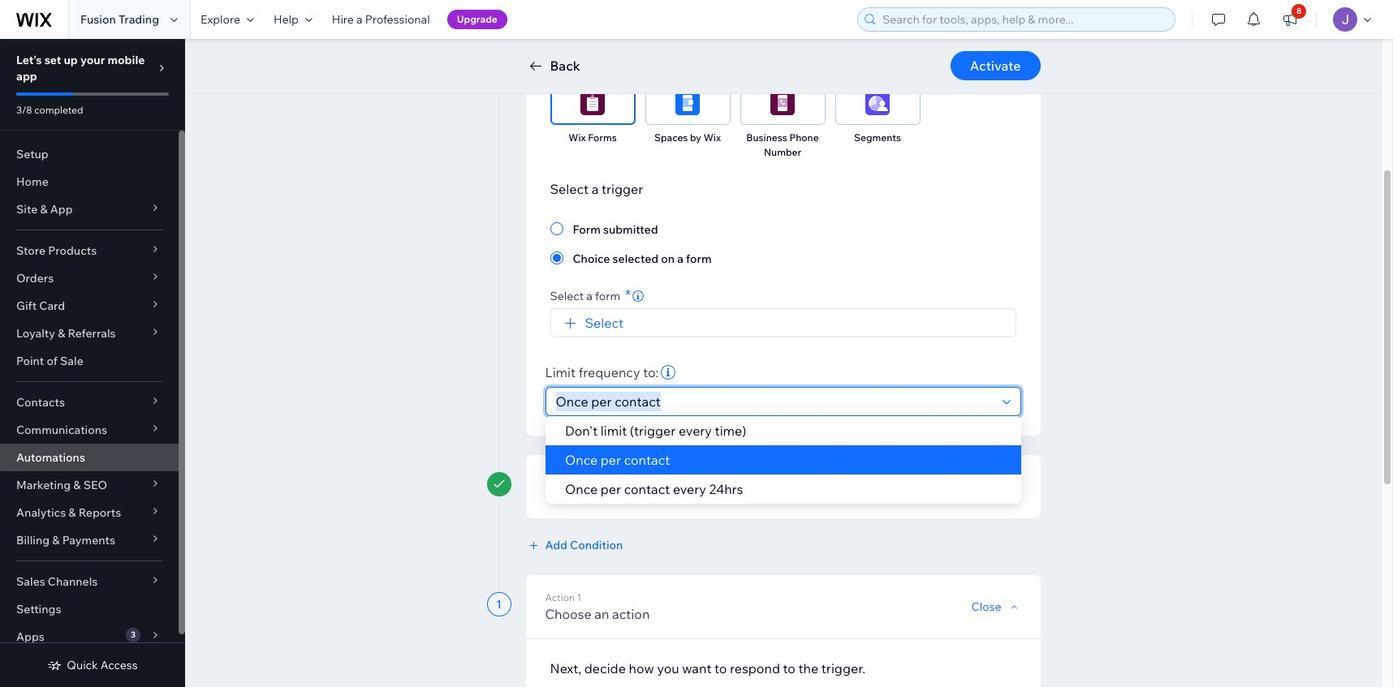 Task type: describe. For each thing, give the bounding box(es) containing it.
billing & payments
[[16, 534, 115, 548]]

analytics & reports button
[[0, 499, 179, 527]]

let's set up your mobile app
[[16, 53, 145, 84]]

choice selected on a form
[[573, 252, 712, 266]]

quick access button
[[47, 659, 138, 673]]

your
[[80, 53, 105, 67]]

setup
[[16, 147, 49, 162]]

seo
[[83, 478, 107, 493]]

settings
[[16, 603, 61, 617]]

list box containing don't limit (trigger every time)
[[545, 417, 1021, 504]]

site & app
[[16, 202, 73, 217]]

forms
[[588, 132, 617, 144]]

after
[[633, 486, 661, 503]]

1 inside the "action 1 choose an action"
[[577, 592, 582, 604]]

point of sale
[[16, 354, 83, 369]]

how
[[629, 661, 654, 677]]

hire a professional link
[[322, 0, 440, 39]]

edit
[[980, 480, 1002, 495]]

sale
[[60, 354, 83, 369]]

select button
[[561, 313, 624, 333]]

select a trigger
[[550, 181, 643, 197]]

spaces by wix
[[655, 132, 721, 144]]

select a form *
[[550, 286, 631, 305]]

8 button
[[1272, 0, 1308, 39]]

select for select
[[585, 315, 624, 331]]

form submitted
[[573, 222, 658, 237]]

once per contact option
[[545, 446, 1021, 475]]

business phone number
[[747, 132, 819, 158]]

price
[[563, 49, 586, 61]]

marketing & seo
[[16, 478, 107, 493]]

gift
[[16, 299, 37, 313]]

store
[[16, 244, 46, 258]]

setup link
[[0, 140, 179, 168]]

action
[[545, 592, 575, 604]]

action
[[612, 607, 650, 623]]

gift card
[[16, 299, 65, 313]]

products
[[48, 244, 97, 258]]

apps
[[16, 630, 44, 645]]

contacts button
[[0, 389, 179, 417]]

2
[[585, 486, 592, 503]]

*
[[625, 286, 631, 305]]

add
[[545, 538, 568, 553]]

select for select a form *
[[550, 289, 584, 304]]

edit button
[[980, 480, 1021, 495]]

activate button
[[951, 51, 1041, 80]]

on
[[661, 252, 675, 266]]

business
[[747, 132, 787, 144]]

fusion
[[80, 12, 116, 27]]

orders
[[16, 271, 54, 286]]

settings link
[[0, 596, 179, 624]]

upgrade button
[[447, 10, 507, 29]]

once for once per contact every 24hrs
[[565, 482, 597, 498]]

every for 24hrs
[[673, 482, 706, 498]]

store products
[[16, 244, 97, 258]]

once per contact every 24hrs
[[565, 482, 743, 498]]

analytics
[[16, 506, 66, 521]]

(trigger
[[630, 423, 675, 439]]

3/8
[[16, 104, 32, 116]]

respond
[[730, 661, 780, 677]]

inbox & chat
[[944, 49, 1002, 61]]

contacts
[[16, 395, 65, 410]]

phone
[[790, 132, 819, 144]]

trigger inside timing delay: 2 hours after trigger
[[664, 486, 706, 503]]

card
[[39, 299, 65, 313]]

a for form
[[587, 289, 593, 304]]

once for once per contact
[[565, 452, 597, 469]]

every for time)
[[678, 423, 712, 439]]

trading
[[119, 12, 159, 27]]

limit
[[600, 423, 627, 439]]

condition
[[570, 538, 623, 553]]

completed
[[34, 104, 83, 116]]

2 to from the left
[[783, 661, 796, 677]]

timing delay: 2 hours after trigger
[[545, 472, 706, 503]]

& for marketing
[[73, 478, 81, 493]]

category image for business
[[771, 91, 795, 115]]

2 wix from the left
[[704, 132, 721, 144]]

8
[[1297, 6, 1302, 16]]

help
[[274, 12, 299, 27]]

store products button
[[0, 237, 179, 265]]

& for loyalty
[[58, 326, 65, 341]]

& for billing
[[52, 534, 60, 548]]

billing
[[16, 534, 50, 548]]

next, decide how you want to respond to the trigger.
[[550, 661, 866, 677]]

0 horizontal spatial trigger
[[602, 181, 643, 197]]

& for site
[[40, 202, 48, 217]]

sales channels button
[[0, 568, 179, 596]]

access
[[101, 659, 138, 673]]

delay:
[[545, 486, 582, 503]]

& for analytics
[[68, 506, 76, 521]]

option group containing form submitted
[[550, 219, 1016, 268]]

billing & payments button
[[0, 527, 179, 555]]

action 1 choose an action
[[545, 592, 650, 623]]

you
[[657, 661, 679, 677]]



Task type: vqa. For each thing, say whether or not it's contained in the screenshot.
Access
yes



Task type: locate. For each thing, give the bounding box(es) containing it.
1
[[577, 592, 582, 604], [496, 598, 502, 612]]

2 once from the top
[[565, 482, 597, 498]]

0 vertical spatial per
[[600, 452, 621, 469]]

channels
[[48, 575, 98, 590]]

once per contact
[[565, 452, 670, 469]]

limit frequency to:
[[545, 365, 659, 381]]

1 right action
[[577, 592, 582, 604]]

2 per from the top
[[600, 482, 621, 498]]

per for once per contact every 24hrs
[[600, 482, 621, 498]]

form
[[573, 222, 601, 237]]

to:
[[643, 365, 659, 381]]

1 horizontal spatial form
[[686, 252, 712, 266]]

a inside select a form *
[[587, 289, 593, 304]]

contact inside once per contact option
[[624, 452, 670, 469]]

category image up the spaces by wix on the top
[[676, 91, 700, 115]]

1 contact from the top
[[624, 452, 670, 469]]

automations
[[16, 451, 85, 465]]

an
[[595, 607, 609, 623]]

select for select a trigger
[[550, 181, 589, 197]]

0 vertical spatial once
[[565, 452, 597, 469]]

submitted
[[603, 222, 658, 237]]

select down select a form * at the top left
[[585, 315, 624, 331]]

form left *
[[595, 289, 620, 304]]

2 category image from the left
[[676, 91, 700, 115]]

every left time)
[[678, 423, 712, 439]]

hire a professional
[[332, 12, 430, 27]]

1 horizontal spatial category image
[[676, 91, 700, 115]]

quotes
[[589, 49, 622, 61]]

1 left action
[[496, 598, 502, 612]]

form right on
[[686, 252, 712, 266]]

2 horizontal spatial category image
[[771, 91, 795, 115]]

& left seo
[[73, 478, 81, 493]]

automations link
[[0, 444, 179, 472]]

marketing
[[16, 478, 71, 493]]

spaces
[[655, 132, 688, 144]]

segments
[[854, 132, 901, 144]]

limit
[[545, 365, 576, 381]]

select
[[550, 181, 589, 197], [550, 289, 584, 304], [585, 315, 624, 331]]

home link
[[0, 168, 179, 196]]

back
[[550, 58, 580, 74]]

price quotes
[[563, 49, 622, 61]]

& inside 'popup button'
[[68, 506, 76, 521]]

form inside select a form *
[[595, 289, 620, 304]]

category image for spaces
[[676, 91, 700, 115]]

select up form
[[550, 181, 589, 197]]

1 horizontal spatial trigger
[[664, 486, 706, 503]]

professional
[[365, 12, 430, 27]]

next,
[[550, 661, 582, 677]]

1 vertical spatial per
[[600, 482, 621, 498]]

0 horizontal spatial category image
[[581, 91, 605, 115]]

site
[[16, 202, 38, 217]]

a right hire on the left top of the page
[[357, 12, 363, 27]]

0 vertical spatial form
[[686, 252, 712, 266]]

per right 2
[[600, 482, 621, 498]]

& for inbox
[[971, 49, 978, 61]]

per for once per contact
[[600, 452, 621, 469]]

site & app button
[[0, 196, 179, 223]]

up
[[64, 53, 78, 67]]

1 vertical spatial form
[[595, 289, 620, 304]]

select inside select a form *
[[550, 289, 584, 304]]

to right want
[[715, 661, 727, 677]]

don't
[[565, 423, 597, 439]]

1 per from the top
[[600, 452, 621, 469]]

a for professional
[[357, 12, 363, 27]]

to left the on the bottom of page
[[783, 661, 796, 677]]

chat
[[980, 49, 1002, 61]]

selected
[[613, 252, 659, 266]]

hours
[[595, 486, 630, 503]]

activate
[[970, 58, 1021, 74]]

2 contact from the top
[[624, 482, 670, 498]]

24hrs
[[709, 482, 743, 498]]

upgrade
[[457, 13, 498, 25]]

wix
[[569, 132, 586, 144], [704, 132, 721, 144]]

loyalty
[[16, 326, 55, 341]]

None field
[[551, 388, 998, 416]]

time)
[[715, 423, 746, 439]]

fusion trading
[[80, 12, 159, 27]]

category image up wix forms
[[581, 91, 605, 115]]

form
[[686, 252, 712, 266], [595, 289, 620, 304]]

category image
[[581, 91, 605, 115], [676, 91, 700, 115], [771, 91, 795, 115]]

0 vertical spatial contact
[[624, 452, 670, 469]]

a up form
[[592, 181, 599, 197]]

0 horizontal spatial to
[[715, 661, 727, 677]]

sidebar element
[[0, 39, 185, 688]]

home
[[16, 175, 49, 189]]

& right billing
[[52, 534, 60, 548]]

frequency
[[579, 365, 640, 381]]

1 horizontal spatial 1
[[577, 592, 582, 604]]

1 once from the top
[[565, 452, 597, 469]]

& right loyalty
[[58, 326, 65, 341]]

contact down once per contact
[[624, 482, 670, 498]]

to
[[715, 661, 727, 677], [783, 661, 796, 677]]

let's
[[16, 53, 42, 67]]

every left 24hrs
[[673, 482, 706, 498]]

3/8 completed
[[16, 104, 83, 116]]

choice
[[573, 252, 610, 266]]

wix right by
[[704, 132, 721, 144]]

communications
[[16, 423, 107, 438]]

loyalty & referrals
[[16, 326, 116, 341]]

2 vertical spatial select
[[585, 315, 624, 331]]

a right on
[[677, 252, 684, 266]]

1 vertical spatial trigger
[[664, 486, 706, 503]]

list box
[[545, 417, 1021, 504]]

1 vertical spatial select
[[550, 289, 584, 304]]

a inside hire a professional link
[[357, 12, 363, 27]]

communications button
[[0, 417, 179, 444]]

contact down (trigger
[[624, 452, 670, 469]]

quick access
[[67, 659, 138, 673]]

1 vertical spatial contact
[[624, 482, 670, 498]]

wix forms
[[569, 132, 617, 144]]

1 horizontal spatial wix
[[704, 132, 721, 144]]

0 horizontal spatial 1
[[496, 598, 502, 612]]

choose
[[545, 607, 592, 623]]

timing
[[545, 472, 577, 484]]

decide
[[585, 661, 626, 677]]

explore
[[201, 12, 240, 27]]

inbox
[[944, 49, 969, 61]]

option group
[[550, 219, 1016, 268]]

category image
[[866, 91, 890, 115]]

0 horizontal spatial form
[[595, 289, 620, 304]]

3 category image from the left
[[771, 91, 795, 115]]

& left reports
[[68, 506, 76, 521]]

of
[[47, 354, 58, 369]]

1 category image from the left
[[581, 91, 605, 115]]

back button
[[526, 56, 580, 76]]

a up select "button"
[[587, 289, 593, 304]]

0 horizontal spatial wix
[[569, 132, 586, 144]]

1 vertical spatial once
[[565, 482, 597, 498]]

1 to from the left
[[715, 661, 727, 677]]

category image up business at the top right of page
[[771, 91, 795, 115]]

reports
[[79, 506, 121, 521]]

0 vertical spatial trigger
[[602, 181, 643, 197]]

don't limit (trigger every time)
[[565, 423, 746, 439]]

& left chat at the right top of page
[[971, 49, 978, 61]]

add condition button
[[526, 538, 623, 553]]

select up select "button"
[[550, 289, 584, 304]]

quick
[[67, 659, 98, 673]]

by
[[690, 132, 702, 144]]

once inside option
[[565, 452, 597, 469]]

per down the limit
[[600, 452, 621, 469]]

sales
[[16, 575, 45, 590]]

loyalty & referrals button
[[0, 320, 179, 348]]

wix left forms
[[569, 132, 586, 144]]

0 vertical spatial select
[[550, 181, 589, 197]]

contact for once per contact every 24hrs
[[624, 482, 670, 498]]

trigger right after
[[664, 486, 706, 503]]

0 vertical spatial every
[[678, 423, 712, 439]]

a for trigger
[[592, 181, 599, 197]]

Search for tools, apps, help & more... field
[[878, 8, 1170, 31]]

trigger up form submitted
[[602, 181, 643, 197]]

& right site
[[40, 202, 48, 217]]

want
[[682, 661, 712, 677]]

per inside once per contact option
[[600, 452, 621, 469]]

1 horizontal spatial to
[[783, 661, 796, 677]]

hire
[[332, 12, 354, 27]]

contact for once per contact
[[624, 452, 670, 469]]

help button
[[264, 0, 322, 39]]

1 wix from the left
[[569, 132, 586, 144]]

1 vertical spatial every
[[673, 482, 706, 498]]

payments
[[62, 534, 115, 548]]

select inside "button"
[[585, 315, 624, 331]]



